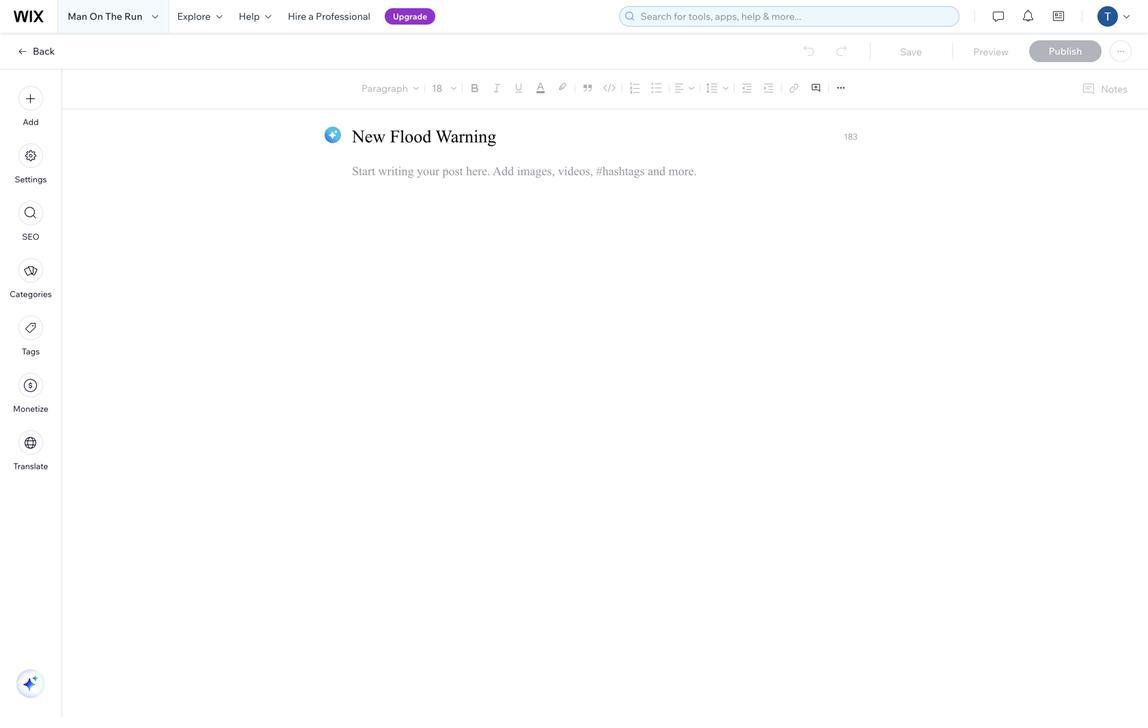 Task type: locate. For each thing, give the bounding box(es) containing it.
hire a professional
[[288, 10, 370, 22]]

explore
[[177, 10, 211, 22]]

tags
[[22, 346, 40, 357]]

categories
[[10, 289, 52, 299]]

tags button
[[18, 316, 43, 357]]

seo
[[22, 232, 39, 242]]

add
[[23, 117, 39, 127]]

monetize button
[[13, 373, 48, 414]]

Search for tools, apps, help & more... field
[[636, 7, 955, 26]]

menu
[[0, 78, 62, 480]]

upgrade
[[393, 11, 427, 22]]

settings button
[[15, 144, 47, 185]]

hire
[[288, 10, 306, 22]]

help
[[239, 10, 260, 22]]

translate
[[13, 461, 48, 472]]

notes button
[[1077, 80, 1132, 98]]

paragraph
[[362, 82, 408, 94]]

help button
[[231, 0, 280, 33]]

paragraph button
[[359, 79, 422, 98]]

professional
[[316, 10, 370, 22]]

monetize
[[13, 404, 48, 414]]

back button
[[16, 45, 55, 57]]

a
[[308, 10, 314, 22]]



Task type: describe. For each thing, give the bounding box(es) containing it.
on
[[89, 10, 103, 22]]

hire a professional link
[[280, 0, 379, 33]]

translate button
[[13, 431, 48, 472]]

menu containing add
[[0, 78, 62, 480]]

upgrade button
[[385, 8, 435, 25]]

back
[[33, 45, 55, 57]]

183
[[844, 132, 858, 142]]

settings
[[15, 174, 47, 185]]

man on the run
[[68, 10, 142, 22]]

Add a Catchy Title text field
[[352, 126, 844, 147]]

add button
[[18, 86, 43, 127]]

the
[[105, 10, 122, 22]]

categories button
[[10, 258, 52, 299]]

run
[[124, 10, 142, 22]]

seo button
[[18, 201, 43, 242]]

man
[[68, 10, 87, 22]]

notes
[[1101, 83, 1128, 95]]



Task type: vqa. For each thing, say whether or not it's contained in the screenshot.
the The
yes



